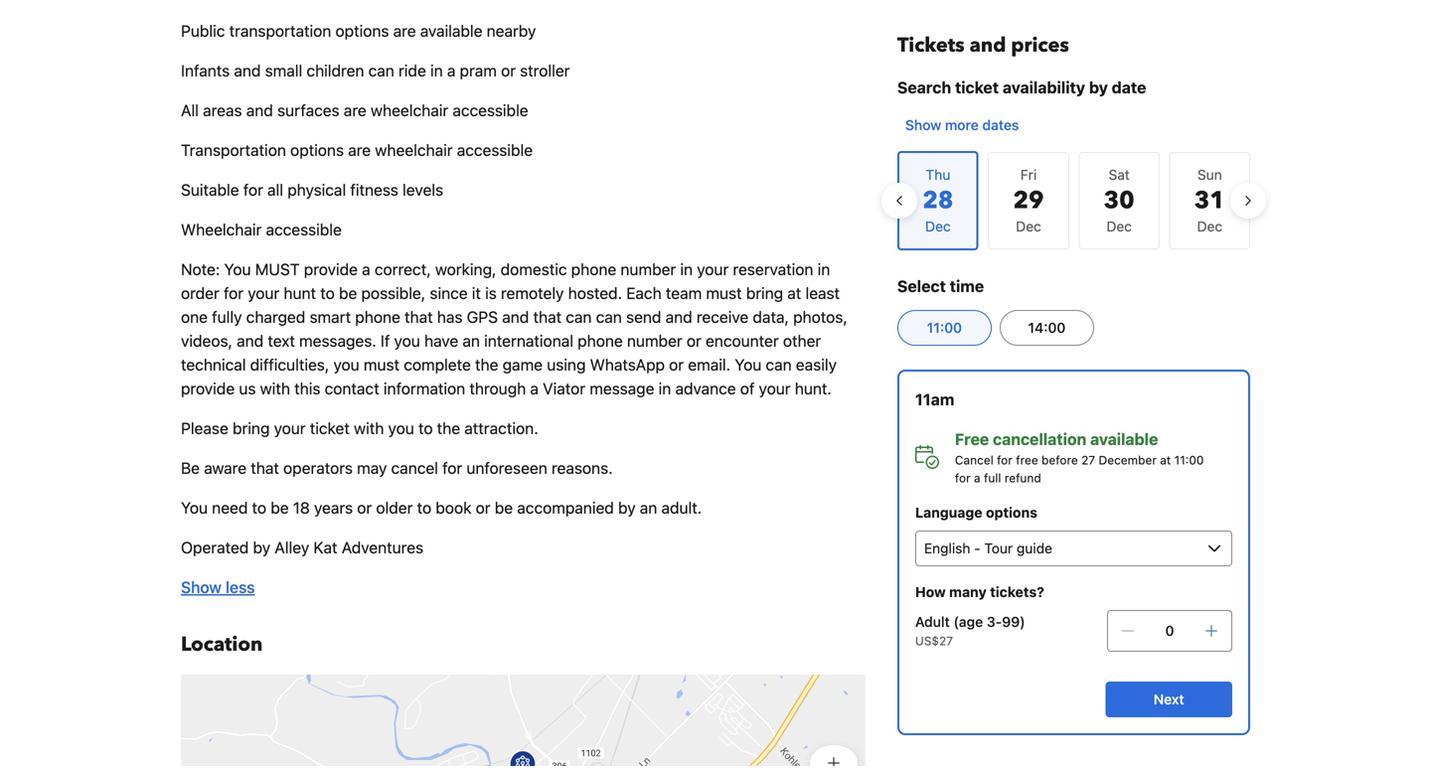 Task type: vqa. For each thing, say whether or not it's contained in the screenshot.
topmost by
yes



Task type: locate. For each thing, give the bounding box(es) containing it.
0 horizontal spatial show
[[181, 578, 222, 597]]

1 horizontal spatial be
[[339, 284, 357, 303]]

dates
[[982, 117, 1019, 133]]

2 vertical spatial options
[[986, 504, 1037, 521]]

in up team
[[680, 260, 693, 279]]

1 horizontal spatial 11:00
[[1174, 453, 1204, 467]]

show less
[[181, 578, 255, 597]]

or up email.
[[687, 331, 701, 350]]

1 horizontal spatial must
[[706, 284, 742, 303]]

surfaces
[[277, 101, 340, 120]]

1 vertical spatial ticket
[[310, 419, 350, 438]]

since
[[430, 284, 468, 303]]

show more dates
[[905, 117, 1019, 133]]

2 horizontal spatial by
[[1089, 78, 1108, 97]]

1 horizontal spatial at
[[1160, 453, 1171, 467]]

1 vertical spatial available
[[1090, 430, 1158, 449]]

are up transportation options are wheelchair accessible
[[344, 101, 366, 120]]

an down "gps"
[[462, 331, 480, 350]]

through
[[469, 379, 526, 398]]

number down send
[[627, 331, 682, 350]]

cancel
[[391, 459, 438, 477]]

that down remotely on the left top of page
[[533, 308, 562, 326]]

0 vertical spatial at
[[787, 284, 801, 303]]

for inside note: you must provide a correct, working, domestic phone number in your reservation in order for your hunt to be possible, since it is remotely hosted. each team must bring at least one fully charged smart phone that has gps and that can can send and receive data, photos, videos, and text messages. if you have an international phone number or encounter other technical difficulties, you must complete the game using whatsapp or email. you can easily provide us with this contact information through a viator message in advance of your hunt.
[[224, 284, 244, 303]]

1 horizontal spatial the
[[475, 355, 498, 374]]

2 horizontal spatial that
[[533, 308, 562, 326]]

show more dates button
[[897, 107, 1027, 143]]

and
[[970, 32, 1006, 59], [234, 61, 261, 80], [246, 101, 273, 120], [502, 308, 529, 326], [665, 308, 692, 326], [237, 331, 264, 350]]

you
[[394, 331, 420, 350], [333, 355, 359, 374], [388, 419, 414, 438]]

photos,
[[793, 308, 848, 326]]

alley
[[275, 538, 309, 557]]

be up smart
[[339, 284, 357, 303]]

1 vertical spatial options
[[290, 141, 344, 159]]

map region
[[106, 622, 869, 766]]

full
[[984, 471, 1001, 485]]

1 vertical spatial at
[[1160, 453, 1171, 467]]

0 horizontal spatial ticket
[[310, 419, 350, 438]]

1 vertical spatial are
[[344, 101, 366, 120]]

that left has
[[404, 308, 433, 326]]

provide
[[304, 260, 358, 279], [181, 379, 235, 398]]

provide down 'technical'
[[181, 379, 235, 398]]

an left adult.
[[640, 498, 657, 517]]

0 horizontal spatial bring
[[233, 419, 270, 438]]

with
[[260, 379, 290, 398], [354, 419, 384, 438]]

0 vertical spatial must
[[706, 284, 742, 303]]

1 horizontal spatial by
[[618, 498, 636, 517]]

11:00 inside free cancellation available cancel for free before 27 december at 11:00 for a full refund
[[1174, 453, 1204, 467]]

one
[[181, 308, 208, 326]]

0 vertical spatial show
[[905, 117, 941, 133]]

phone up whatsapp at the left top of the page
[[578, 331, 623, 350]]

1 vertical spatial 11:00
[[1174, 453, 1204, 467]]

phone up 'if'
[[355, 308, 400, 326]]

1 horizontal spatial you
[[224, 260, 251, 279]]

us$27
[[915, 634, 953, 648]]

kat
[[313, 538, 337, 557]]

may
[[357, 459, 387, 477]]

cancellation
[[993, 430, 1086, 449]]

suitable
[[181, 180, 239, 199]]

0 vertical spatial options
[[335, 21, 389, 40]]

1 horizontal spatial an
[[640, 498, 657, 517]]

correct,
[[374, 260, 431, 279]]

this
[[294, 379, 320, 398]]

the
[[475, 355, 498, 374], [437, 419, 460, 438]]

2 vertical spatial accessible
[[266, 220, 342, 239]]

you
[[224, 260, 251, 279], [735, 355, 761, 374], [181, 498, 208, 517]]

0 vertical spatial 11:00
[[927, 319, 962, 336]]

1 horizontal spatial bring
[[746, 284, 783, 303]]

show down the search
[[905, 117, 941, 133]]

11:00 right december
[[1174, 453, 1204, 467]]

dec inside fri 29 dec
[[1016, 218, 1041, 235]]

your right of
[[759, 379, 791, 398]]

0 horizontal spatial must
[[364, 355, 400, 374]]

infants
[[181, 61, 230, 80]]

how many tickets?
[[915, 584, 1044, 600]]

nearby
[[487, 21, 536, 40]]

wheelchair down ride
[[371, 101, 448, 120]]

2 vertical spatial are
[[348, 141, 371, 159]]

transportation options are wheelchair accessible
[[181, 141, 533, 159]]

2 vertical spatial you
[[181, 498, 208, 517]]

0 horizontal spatial with
[[260, 379, 290, 398]]

1 vertical spatial the
[[437, 419, 460, 438]]

number up each
[[621, 260, 676, 279]]

your up team
[[697, 260, 729, 279]]

in up least
[[817, 260, 830, 279]]

you up of
[[735, 355, 761, 374]]

3 dec from the left
[[1197, 218, 1222, 235]]

are
[[393, 21, 416, 40], [344, 101, 366, 120], [348, 141, 371, 159]]

dec down 31
[[1197, 218, 1222, 235]]

dec inside sat 30 dec
[[1106, 218, 1132, 235]]

at left least
[[787, 284, 801, 303]]

you up be aware that operators may cancel for unforeseen reasons.
[[388, 419, 414, 438]]

1 horizontal spatial ticket
[[955, 78, 999, 97]]

fitness
[[350, 180, 398, 199]]

1 vertical spatial bring
[[233, 419, 270, 438]]

0 horizontal spatial you
[[181, 498, 208, 517]]

to down information
[[418, 419, 433, 438]]

show inside show less button
[[181, 578, 222, 597]]

0 horizontal spatial available
[[420, 21, 482, 40]]

0 vertical spatial an
[[462, 331, 480, 350]]

provide up hunt at the top of the page
[[304, 260, 358, 279]]

number
[[621, 260, 676, 279], [627, 331, 682, 350]]

hunt.
[[795, 379, 832, 398]]

email.
[[688, 355, 730, 374]]

11:00
[[927, 319, 962, 336], [1174, 453, 1204, 467]]

that right aware
[[251, 459, 279, 477]]

search ticket availability by date
[[897, 78, 1146, 97]]

all areas and surfaces are wheelchair accessible
[[181, 101, 528, 120]]

phone up hosted.
[[571, 260, 616, 279]]

ticket up operators
[[310, 419, 350, 438]]

for
[[243, 180, 263, 199], [224, 284, 244, 303], [997, 453, 1012, 467], [442, 459, 462, 477], [955, 471, 971, 485]]

note:
[[181, 260, 220, 279]]

be left 18
[[271, 498, 289, 517]]

1 horizontal spatial show
[[905, 117, 941, 133]]

dec down 29
[[1016, 218, 1041, 235]]

2 horizontal spatial dec
[[1197, 218, 1222, 235]]

1 vertical spatial you
[[333, 355, 359, 374]]

by left "alley"
[[253, 538, 270, 557]]

are down all areas and surfaces are wheelchair accessible
[[348, 141, 371, 159]]

1 vertical spatial show
[[181, 578, 222, 597]]

30
[[1104, 184, 1135, 217]]

ticket
[[955, 78, 999, 97], [310, 419, 350, 438]]

bring up data,
[[746, 284, 783, 303]]

by left date
[[1089, 78, 1108, 97]]

show for show more dates
[[905, 117, 941, 133]]

to
[[320, 284, 335, 303], [418, 419, 433, 438], [252, 498, 266, 517], [417, 498, 431, 517]]

select time
[[897, 277, 984, 296]]

easily
[[796, 355, 837, 374]]

0 vertical spatial the
[[475, 355, 498, 374]]

hunt
[[284, 284, 316, 303]]

for left the all
[[243, 180, 263, 199]]

to left book
[[417, 498, 431, 517]]

to up smart
[[320, 284, 335, 303]]

1 horizontal spatial available
[[1090, 430, 1158, 449]]

least
[[805, 284, 840, 303]]

0 vertical spatial provide
[[304, 260, 358, 279]]

possible,
[[361, 284, 426, 303]]

by left adult.
[[618, 498, 636, 517]]

0 horizontal spatial by
[[253, 538, 270, 557]]

your
[[697, 260, 729, 279], [248, 284, 279, 303], [759, 379, 791, 398], [274, 419, 306, 438]]

show left 'less'
[[181, 578, 222, 597]]

the down information
[[437, 419, 460, 438]]

can
[[368, 61, 394, 80], [566, 308, 592, 326], [596, 308, 622, 326], [766, 355, 792, 374]]

available up pram
[[420, 21, 482, 40]]

more
[[945, 117, 979, 133]]

1 horizontal spatial dec
[[1106, 218, 1132, 235]]

wheelchair up levels
[[375, 141, 453, 159]]

1 dec from the left
[[1016, 218, 1041, 235]]

0 horizontal spatial at
[[787, 284, 801, 303]]

wheelchair
[[181, 220, 262, 239]]

options down refund
[[986, 504, 1037, 521]]

18
[[293, 498, 310, 517]]

for right cancel
[[442, 459, 462, 477]]

the inside note: you must provide a correct, working, domestic phone number in your reservation in order for your hunt to be possible, since it is remotely hosted. each team must bring at least one fully charged smart phone that has gps and that can can send and receive data, photos, videos, and text messages. if you have an international phone number or encounter other technical difficulties, you must complete the game using whatsapp or email. you can easily provide us with this contact information through a viator message in advance of your hunt.
[[475, 355, 498, 374]]

be down unforeseen
[[495, 498, 513, 517]]

prices
[[1011, 32, 1069, 59]]

available up december
[[1090, 430, 1158, 449]]

pram
[[460, 61, 497, 80]]

wheelchair
[[371, 101, 448, 120], [375, 141, 453, 159]]

you left need
[[181, 498, 208, 517]]

0 horizontal spatial provide
[[181, 379, 235, 398]]

hosted.
[[568, 284, 622, 303]]

technical
[[181, 355, 246, 374]]

ticket up show more dates at the top right
[[955, 78, 999, 97]]

show
[[905, 117, 941, 133], [181, 578, 222, 597]]

transportation
[[181, 141, 286, 159]]

with up may
[[354, 419, 384, 438]]

fully
[[212, 308, 242, 326]]

transportation
[[229, 21, 331, 40]]

at inside free cancellation available cancel for free before 27 december at 11:00 for a full refund
[[1160, 453, 1171, 467]]

for up fully
[[224, 284, 244, 303]]

1 horizontal spatial provide
[[304, 260, 358, 279]]

whatsapp
[[590, 355, 665, 374]]

1 vertical spatial with
[[354, 419, 384, 438]]

an inside note: you must provide a correct, working, domestic phone number in your reservation in order for your hunt to be possible, since it is remotely hosted. each team must bring at least one fully charged smart phone that has gps and that can can send and receive data, photos, videos, and text messages. if you have an international phone number or encounter other technical difficulties, you must complete the game using whatsapp or email. you can easily provide us with this contact information through a viator message in advance of your hunt.
[[462, 331, 480, 350]]

at right december
[[1160, 453, 1171, 467]]

you right note:
[[224, 260, 251, 279]]

bring down the us
[[233, 419, 270, 438]]

options up physical at the left of page
[[290, 141, 344, 159]]

options for language
[[986, 504, 1037, 521]]

region containing 29
[[881, 143, 1266, 258]]

region
[[881, 143, 1266, 258]]

show inside show more dates button
[[905, 117, 941, 133]]

be
[[339, 284, 357, 303], [271, 498, 289, 517], [495, 498, 513, 517]]

with right the us
[[260, 379, 290, 398]]

you up contact
[[333, 355, 359, 374]]

other
[[783, 331, 821, 350]]

0 horizontal spatial dec
[[1016, 218, 1041, 235]]

each
[[626, 284, 662, 303]]

2 dec from the left
[[1106, 218, 1132, 235]]

dec inside sun 31 dec
[[1197, 218, 1222, 235]]

0 vertical spatial with
[[260, 379, 290, 398]]

0 horizontal spatial an
[[462, 331, 480, 350]]

and left small
[[234, 61, 261, 80]]

advance
[[675, 379, 736, 398]]

1 horizontal spatial that
[[404, 308, 433, 326]]

1 vertical spatial an
[[640, 498, 657, 517]]

must down 'if'
[[364, 355, 400, 374]]

11:00 down select time
[[927, 319, 962, 336]]

0 vertical spatial accessible
[[453, 101, 528, 120]]

0 vertical spatial you
[[394, 331, 420, 350]]

at
[[787, 284, 801, 303], [1160, 453, 1171, 467]]

are up ride
[[393, 21, 416, 40]]

available
[[420, 21, 482, 40], [1090, 430, 1158, 449]]

to inside note: you must provide a correct, working, domestic phone number in your reservation in order for your hunt to be possible, since it is remotely hosted. each team must bring at least one fully charged smart phone that has gps and that can can send and receive data, photos, videos, and text messages. if you have an international phone number or encounter other technical difficulties, you must complete the game using whatsapp or email. you can easily provide us with this contact information through a viator message in advance of your hunt.
[[320, 284, 335, 303]]

the up through on the left of the page
[[475, 355, 498, 374]]

text
[[268, 331, 295, 350]]

0 vertical spatial bring
[[746, 284, 783, 303]]

adult (age 3-99) us$27
[[915, 614, 1025, 648]]

domestic
[[501, 260, 567, 279]]

2 horizontal spatial you
[[735, 355, 761, 374]]

less
[[226, 578, 255, 597]]

1 vertical spatial phone
[[355, 308, 400, 326]]

dec down 30
[[1106, 218, 1132, 235]]

public
[[181, 21, 225, 40]]

0 horizontal spatial the
[[437, 419, 460, 438]]

2 horizontal spatial be
[[495, 498, 513, 517]]

you right 'if'
[[394, 331, 420, 350]]

difficulties,
[[250, 355, 329, 374]]

attraction.
[[464, 419, 538, 438]]

options up infants and small children can ride in a pram or stroller
[[335, 21, 389, 40]]

a left full
[[974, 471, 980, 485]]

must up the "receive"
[[706, 284, 742, 303]]

2 vertical spatial you
[[388, 419, 414, 438]]

or left email.
[[669, 355, 684, 374]]

free
[[955, 430, 989, 449]]



Task type: describe. For each thing, give the bounding box(es) containing it.
options for transportation
[[290, 141, 344, 159]]

a down the game
[[530, 379, 539, 398]]

0 vertical spatial by
[[1089, 78, 1108, 97]]

1 vertical spatial provide
[[181, 379, 235, 398]]

a up possible,
[[362, 260, 370, 279]]

free
[[1016, 453, 1038, 467]]

all
[[267, 180, 283, 199]]

areas
[[203, 101, 242, 120]]

for down cancel
[[955, 471, 971, 485]]

infants and small children can ride in a pram or stroller
[[181, 61, 570, 80]]

it
[[472, 284, 481, 303]]

1 horizontal spatial with
[[354, 419, 384, 438]]

0 horizontal spatial that
[[251, 459, 279, 477]]

a left pram
[[447, 61, 455, 80]]

language options
[[915, 504, 1037, 521]]

1 vertical spatial wheelchair
[[375, 141, 453, 159]]

tickets?
[[990, 584, 1044, 600]]

bring inside note: you must provide a correct, working, domestic phone number in your reservation in order for your hunt to be possible, since it is remotely hosted. each team must bring at least one fully charged smart phone that has gps and that can can send and receive data, photos, videos, and text messages. if you have an international phone number or encounter other technical difficulties, you must complete the game using whatsapp or email. you can easily provide us with this contact information through a viator message in advance of your hunt.
[[746, 284, 783, 303]]

december
[[1099, 453, 1157, 467]]

using
[[547, 355, 586, 374]]

0 vertical spatial are
[[393, 21, 416, 40]]

99)
[[1002, 614, 1025, 630]]

contact
[[325, 379, 379, 398]]

or left older
[[357, 498, 372, 517]]

note: you must provide a correct, working, domestic phone number in your reservation in order for your hunt to be possible, since it is remotely hosted. each team must bring at least one fully charged smart phone that has gps and that can can send and receive data, photos, videos, and text messages. if you have an international phone number or encounter other technical difficulties, you must complete the game using whatsapp or email. you can easily provide us with this contact information through a viator message in advance of your hunt.
[[181, 260, 848, 398]]

refund
[[1004, 471, 1041, 485]]

0 vertical spatial you
[[224, 260, 251, 279]]

before
[[1041, 453, 1078, 467]]

1 vertical spatial number
[[627, 331, 682, 350]]

29
[[1013, 184, 1044, 217]]

need
[[212, 498, 248, 517]]

with inside note: you must provide a correct, working, domestic phone number in your reservation in order for your hunt to be possible, since it is remotely hosted. each team must bring at least one fully charged smart phone that has gps and that can can send and receive data, photos, videos, and text messages. if you have an international phone number or encounter other technical difficulties, you must complete the game using whatsapp or email. you can easily provide us with this contact information through a viator message in advance of your hunt.
[[260, 379, 290, 398]]

0 horizontal spatial 11:00
[[927, 319, 962, 336]]

1 vertical spatial must
[[364, 355, 400, 374]]

your up charged in the left top of the page
[[248, 284, 279, 303]]

remotely
[[501, 284, 564, 303]]

tickets and prices
[[897, 32, 1069, 59]]

years
[[314, 498, 353, 517]]

physical
[[287, 180, 346, 199]]

your down 'this' in the left of the page
[[274, 419, 306, 438]]

dec for 30
[[1106, 218, 1132, 235]]

order
[[181, 284, 219, 303]]

0 vertical spatial available
[[420, 21, 482, 40]]

suitable for all physical fitness levels
[[181, 180, 443, 199]]

0 vertical spatial number
[[621, 260, 676, 279]]

has
[[437, 308, 463, 326]]

in left the advance
[[659, 379, 671, 398]]

must
[[255, 260, 300, 279]]

older
[[376, 498, 413, 517]]

information
[[384, 379, 465, 398]]

select
[[897, 277, 946, 296]]

0 vertical spatial ticket
[[955, 78, 999, 97]]

gps
[[467, 308, 498, 326]]

send
[[626, 308, 661, 326]]

smart
[[310, 308, 351, 326]]

a inside free cancellation available cancel for free before 27 december at 11:00 for a full refund
[[974, 471, 980, 485]]

operators
[[283, 459, 353, 477]]

please bring your ticket with you to the attraction.
[[181, 419, 538, 438]]

2 vertical spatial phone
[[578, 331, 623, 350]]

and right areas
[[246, 101, 273, 120]]

cancel
[[955, 453, 993, 467]]

free cancellation available cancel for free before 27 december at 11:00 for a full refund
[[955, 430, 1204, 485]]

stroller
[[520, 61, 570, 80]]

complete
[[404, 355, 471, 374]]

levels
[[402, 180, 443, 199]]

fri
[[1020, 166, 1037, 183]]

game
[[502, 355, 543, 374]]

viator
[[543, 379, 585, 398]]

1 vertical spatial you
[[735, 355, 761, 374]]

to right need
[[252, 498, 266, 517]]

2 vertical spatial by
[[253, 538, 270, 557]]

at inside note: you must provide a correct, working, domestic phone number in your reservation in order for your hunt to be possible, since it is remotely hosted. each team must bring at least one fully charged smart phone that has gps and that can can send and receive data, photos, videos, and text messages. if you have an international phone number or encounter other technical difficulties, you must complete the game using whatsapp or email. you can easily provide us with this contact information through a viator message in advance of your hunt.
[[787, 284, 801, 303]]

small
[[265, 61, 302, 80]]

0 vertical spatial phone
[[571, 260, 616, 279]]

tickets
[[897, 32, 965, 59]]

reservation
[[733, 260, 813, 279]]

operated
[[181, 538, 249, 557]]

show for show less
[[181, 578, 222, 597]]

unforeseen
[[466, 459, 547, 477]]

1 vertical spatial accessible
[[457, 141, 533, 159]]

reasons.
[[552, 459, 613, 477]]

adventures
[[342, 538, 423, 557]]

ride
[[399, 61, 426, 80]]

in right ride
[[430, 61, 443, 80]]

message
[[590, 379, 654, 398]]

sun
[[1197, 166, 1222, 183]]

charged
[[246, 308, 305, 326]]

and left text
[[237, 331, 264, 350]]

3-
[[987, 614, 1002, 630]]

wheelchair accessible
[[181, 220, 342, 239]]

14:00
[[1028, 319, 1066, 336]]

or right pram
[[501, 61, 516, 80]]

all
[[181, 101, 199, 120]]

dec for 29
[[1016, 218, 1041, 235]]

how
[[915, 584, 946, 600]]

for up full
[[997, 453, 1012, 467]]

videos,
[[181, 331, 233, 350]]

(age
[[953, 614, 983, 630]]

messages.
[[299, 331, 376, 350]]

of
[[740, 379, 755, 398]]

fri 29 dec
[[1013, 166, 1044, 235]]

and up international
[[502, 308, 529, 326]]

0 horizontal spatial be
[[271, 498, 289, 517]]

be aware that operators may cancel for unforeseen reasons.
[[181, 459, 613, 477]]

and left prices
[[970, 32, 1006, 59]]

be
[[181, 459, 200, 477]]

27
[[1081, 453, 1095, 467]]

sun 31 dec
[[1194, 166, 1225, 235]]

0 vertical spatial wheelchair
[[371, 101, 448, 120]]

be inside note: you must provide a correct, working, domestic phone number in your reservation in order for your hunt to be possible, since it is remotely hosted. each team must bring at least one fully charged smart phone that has gps and that can can send and receive data, photos, videos, and text messages. if you have an international phone number or encounter other technical difficulties, you must complete the game using whatsapp or email. you can easily provide us with this contact information through a viator message in advance of your hunt.
[[339, 284, 357, 303]]

accompanied
[[517, 498, 614, 517]]

and down team
[[665, 308, 692, 326]]

adult
[[915, 614, 950, 630]]

children
[[307, 61, 364, 80]]

us
[[239, 379, 256, 398]]

next button
[[1106, 682, 1232, 717]]

or right book
[[476, 498, 491, 517]]

1 vertical spatial by
[[618, 498, 636, 517]]

receive
[[697, 308, 749, 326]]

available inside free cancellation available cancel for free before 27 december at 11:00 for a full refund
[[1090, 430, 1158, 449]]

dec for 31
[[1197, 218, 1222, 235]]

sat 30 dec
[[1104, 166, 1135, 235]]

you need to be 18 years or older to book or be accompanied by an adult.
[[181, 498, 702, 517]]



